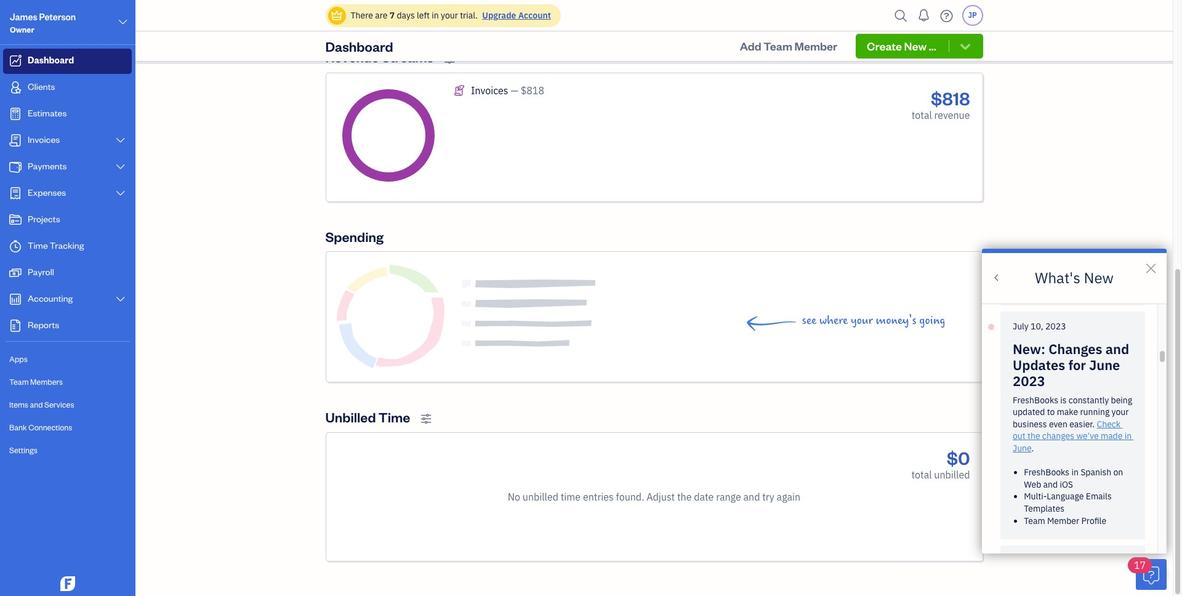 Task type: locate. For each thing, give the bounding box(es) containing it.
2 vertical spatial team
[[1024, 515, 1046, 526]]

revenue streams
[[325, 48, 434, 66]]

1 horizontal spatial time
[[379, 408, 410, 425]]

0 horizontal spatial june
[[1013, 443, 1032, 454]]

what's new group
[[982, 86, 1167, 596]]

ios
[[1060, 479, 1073, 490]]

1 horizontal spatial dashboard
[[325, 38, 393, 55]]

freshbooks for updated
[[1013, 395, 1059, 406]]

your down "being"
[[1112, 407, 1129, 418]]

expenses
[[28, 187, 66, 198]]

1 vertical spatial your
[[851, 313, 873, 328]]

1 horizontal spatial unbilled
[[934, 469, 970, 481]]

invoice image
[[8, 134, 23, 147]]

new inside dropdown button
[[904, 39, 927, 53]]

0 vertical spatial chevron large down image
[[115, 162, 126, 172]]

2023 right the 10,
[[1046, 321, 1066, 332]]

payroll
[[28, 266, 54, 278]]

what's
[[1035, 268, 1081, 288]]

invoices down estimates
[[28, 134, 60, 145]]

unbilled
[[325, 408, 376, 425]]

2 horizontal spatial team
[[1024, 515, 1046, 526]]

see where your money's going
[[802, 313, 946, 328]]

time right the timer image
[[28, 240, 48, 251]]

client image
[[8, 81, 23, 94]]

chevron large down image down invoices link
[[115, 162, 126, 172]]

2 horizontal spatial in
[[1125, 431, 1132, 442]]

date
[[694, 491, 714, 503]]

team members link
[[3, 371, 132, 393]]

total inside $0 total unbilled
[[912, 469, 932, 481]]

3 chevron large down image from the top
[[115, 294, 126, 304]]

june inside "check out the changes we've made in june"
[[1013, 443, 1032, 454]]

and left ios
[[1044, 479, 1058, 490]]

1 horizontal spatial your
[[851, 313, 873, 328]]

and right the changes
[[1106, 340, 1130, 358]]

1 vertical spatial unbilled
[[523, 491, 559, 503]]

adjust
[[647, 491, 675, 503]]

crown image
[[330, 9, 343, 22]]

0 vertical spatial 2023
[[1046, 321, 1066, 332]]

1 vertical spatial in
[[1125, 431, 1132, 442]]

2 vertical spatial chevron large down image
[[115, 294, 126, 304]]

1 vertical spatial invoices
[[28, 134, 60, 145]]

0 vertical spatial invoices
[[471, 84, 508, 97]]

invoices — $818
[[471, 84, 544, 97]]

2 chevron large down image from the top
[[115, 188, 126, 198]]

chart image
[[8, 293, 23, 305]]

chevron large down image for accounting
[[115, 294, 126, 304]]

freshbooks up web
[[1024, 467, 1070, 478]]

team inside freshbooks in spanish on web and ios multi-language emails templates team member profile
[[1024, 515, 1046, 526]]

0 vertical spatial time
[[28, 240, 48, 251]]

services
[[44, 400, 74, 410]]

money's
[[876, 313, 917, 328]]

2 vertical spatial your
[[1112, 407, 1129, 418]]

the
[[1028, 431, 1041, 442], [677, 491, 692, 503]]

1 vertical spatial chevron large down image
[[115, 188, 126, 198]]

1 vertical spatial june
[[1013, 443, 1032, 454]]

2023 up updated
[[1013, 372, 1046, 390]]

payments link
[[3, 155, 132, 180]]

june right the for
[[1090, 356, 1120, 374]]

business
[[1013, 419, 1047, 430]]

chevron large down image down payroll link
[[115, 294, 126, 304]]

freshbooks in spanish on web and ios multi-language emails templates team member profile
[[1024, 467, 1126, 526]]

0 vertical spatial team
[[764, 39, 793, 53]]

add
[[740, 39, 762, 53]]

2 vertical spatial in
[[1072, 467, 1079, 478]]

the up .
[[1028, 431, 1041, 442]]

dashboard up clients
[[28, 54, 74, 66]]

$818 right —
[[521, 84, 544, 97]]

chevron large down image inside expenses link
[[115, 188, 126, 198]]

0 vertical spatial the
[[1028, 431, 1041, 442]]

trial.
[[460, 10, 478, 21]]

the left 'date'
[[677, 491, 692, 503]]

0 horizontal spatial new
[[904, 39, 927, 53]]

main element
[[0, 0, 166, 596]]

your left trial.
[[441, 10, 458, 21]]

0 horizontal spatial time
[[28, 240, 48, 251]]

1 horizontal spatial june
[[1090, 356, 1120, 374]]

jp
[[968, 10, 977, 20]]

0 vertical spatial in
[[432, 10, 439, 21]]

total inside '$818 total revenue'
[[912, 109, 932, 121]]

estimate image
[[8, 108, 23, 120]]

1 horizontal spatial the
[[1028, 431, 1041, 442]]

invoices inside the main element
[[28, 134, 60, 145]]

0 vertical spatial your
[[441, 10, 458, 21]]

june
[[1090, 356, 1120, 374], [1013, 443, 1032, 454]]

1 vertical spatial 2023
[[1013, 372, 1046, 390]]

constantly
[[1069, 395, 1109, 406]]

dashboard down there
[[325, 38, 393, 55]]

1 vertical spatial chevron large down image
[[115, 135, 126, 145]]

clients link
[[3, 75, 132, 100]]

team up items
[[9, 377, 29, 387]]

0 horizontal spatial member
[[795, 39, 838, 53]]

2 total from the top
[[912, 469, 932, 481]]

1 horizontal spatial team
[[764, 39, 793, 53]]

resource center badge image
[[1136, 559, 1167, 590]]

total left $0
[[912, 469, 932, 481]]

language
[[1047, 491, 1084, 502]]

new left …
[[904, 39, 927, 53]]

and inside the main element
[[30, 400, 43, 410]]

1 vertical spatial total
[[912, 469, 932, 481]]

search image
[[891, 6, 911, 25]]

and inside new: changes and updates for june 2023
[[1106, 340, 1130, 358]]

james
[[10, 11, 37, 23]]

chevron large down image
[[117, 15, 129, 30], [115, 135, 126, 145]]

invoices
[[471, 84, 508, 97], [28, 134, 60, 145]]

chevron large down image inside invoices link
[[115, 135, 126, 145]]

create new …
[[867, 39, 937, 53]]

in up ios
[[1072, 467, 1079, 478]]

upgrade
[[482, 10, 516, 21]]

there
[[351, 10, 373, 21]]

0 horizontal spatial team
[[9, 377, 29, 387]]

the inside "check out the changes we've made in june"
[[1028, 431, 1041, 442]]

1 vertical spatial freshbooks
[[1024, 467, 1070, 478]]

0 vertical spatial freshbooks
[[1013, 395, 1059, 406]]

1 vertical spatial new
[[1084, 268, 1114, 288]]

freshbooks inside freshbooks is constantly being updated to make running your business even easier.
[[1013, 395, 1059, 406]]

being
[[1111, 395, 1133, 406]]

add team member
[[740, 39, 838, 53]]

june down out
[[1013, 443, 1032, 454]]

time
[[28, 240, 48, 251], [379, 408, 410, 425]]

1 horizontal spatial member
[[1048, 515, 1080, 526]]

in right left
[[432, 10, 439, 21]]

team right the add
[[764, 39, 793, 53]]

bank
[[9, 422, 27, 432]]

accounting link
[[3, 287, 132, 312]]

web
[[1024, 479, 1042, 490]]

1 vertical spatial member
[[1048, 515, 1080, 526]]

timer image
[[8, 240, 23, 252]]

1 vertical spatial team
[[9, 377, 29, 387]]

tracking
[[50, 240, 84, 251]]

total
[[912, 109, 932, 121], [912, 469, 932, 481]]

emails
[[1086, 491, 1112, 502]]

time left unbilled time filters icon
[[379, 408, 410, 425]]

notifications image
[[914, 3, 934, 28]]

$818 down chevrondown icon
[[931, 86, 970, 110]]

freshbooks up updated
[[1013, 395, 1059, 406]]

$818 total revenue
[[912, 86, 970, 121]]

freshbooks inside freshbooks in spanish on web and ios multi-language emails templates team member profile
[[1024, 467, 1070, 478]]

1 chevron large down image from the top
[[115, 162, 126, 172]]

in
[[432, 10, 439, 21], [1125, 431, 1132, 442], [1072, 467, 1079, 478]]

projects
[[28, 213, 60, 225]]

invoices for invoices
[[28, 134, 60, 145]]

1 horizontal spatial invoices
[[471, 84, 508, 97]]

0 vertical spatial new
[[904, 39, 927, 53]]

2 horizontal spatial your
[[1112, 407, 1129, 418]]

0 horizontal spatial your
[[441, 10, 458, 21]]

$818
[[521, 84, 544, 97], [931, 86, 970, 110]]

what's new
[[1035, 268, 1114, 288]]

0 horizontal spatial dashboard
[[28, 54, 74, 66]]

your right where
[[851, 313, 873, 328]]

new inside group
[[1084, 268, 1114, 288]]

reports link
[[3, 313, 132, 339]]

member inside button
[[795, 39, 838, 53]]

project image
[[8, 214, 23, 226]]

james peterson owner
[[10, 11, 76, 34]]

1 total from the top
[[912, 109, 932, 121]]

dashboard inside the main element
[[28, 54, 74, 66]]

chevron large down image down payments link
[[115, 188, 126, 198]]

0 vertical spatial member
[[795, 39, 838, 53]]

0 horizontal spatial invoices
[[28, 134, 60, 145]]

bank connections
[[9, 422, 72, 432]]

invoices left —
[[471, 84, 508, 97]]

chevron large down image inside payments link
[[115, 162, 126, 172]]

member
[[795, 39, 838, 53], [1048, 515, 1080, 526]]

0 vertical spatial total
[[912, 109, 932, 121]]

$818 inside '$818 total revenue'
[[931, 86, 970, 110]]

peterson
[[39, 11, 76, 23]]

in inside freshbooks in spanish on web and ios multi-language emails templates team member profile
[[1072, 467, 1079, 478]]

.
[[1032, 443, 1034, 454]]

team down templates
[[1024, 515, 1046, 526]]

team
[[764, 39, 793, 53], [9, 377, 29, 387], [1024, 515, 1046, 526]]

10,
[[1031, 321, 1044, 332]]

and right items
[[30, 400, 43, 410]]

new right what's
[[1084, 268, 1114, 288]]

your
[[441, 10, 458, 21], [851, 313, 873, 328], [1112, 407, 1129, 418]]

try
[[763, 491, 775, 503]]

1 vertical spatial the
[[677, 491, 692, 503]]

out
[[1013, 431, 1026, 442]]

7
[[390, 10, 395, 21]]

1 horizontal spatial $818
[[931, 86, 970, 110]]

in right made
[[1125, 431, 1132, 442]]

chevron large down image
[[115, 162, 126, 172], [115, 188, 126, 198], [115, 294, 126, 304]]

2023
[[1046, 321, 1066, 332], [1013, 372, 1046, 390]]

1 horizontal spatial new
[[1084, 268, 1114, 288]]

1 horizontal spatial in
[[1072, 467, 1079, 478]]

0 vertical spatial june
[[1090, 356, 1120, 374]]

time
[[561, 491, 581, 503]]

unbilled inside $0 total unbilled
[[934, 469, 970, 481]]

0 vertical spatial unbilled
[[934, 469, 970, 481]]

total left revenue at the right top
[[912, 109, 932, 121]]



Task type: describe. For each thing, give the bounding box(es) containing it.
to
[[1047, 407, 1055, 418]]

upgrade account link
[[480, 10, 551, 21]]

reports
[[28, 319, 59, 331]]

total for $818
[[912, 109, 932, 121]]

updated
[[1013, 407, 1045, 418]]

range
[[716, 491, 741, 503]]

accounting
[[28, 293, 73, 304]]

june inside new: changes and updates for june 2023
[[1090, 356, 1120, 374]]

running
[[1080, 407, 1110, 418]]

—
[[511, 84, 518, 97]]

check out the changes we've made in june
[[1013, 419, 1134, 454]]

expenses link
[[3, 181, 132, 206]]

freshbooks image
[[58, 576, 78, 591]]

time tracking
[[28, 240, 84, 251]]

items and services link
[[3, 394, 132, 416]]

0 vertical spatial chevron large down image
[[117, 15, 129, 30]]

new: changes and updates for june 2023
[[1013, 340, 1133, 390]]

expense image
[[8, 187, 23, 200]]

create
[[867, 39, 902, 53]]

×
[[1145, 255, 1158, 278]]

create new … button
[[856, 34, 983, 59]]

new for create
[[904, 39, 927, 53]]

and inside freshbooks in spanish on web and ios multi-language emails templates team member profile
[[1044, 479, 1058, 490]]

items
[[9, 400, 28, 410]]

new:
[[1013, 340, 1046, 358]]

no unbilled time entries found. adjust the date range and try again
[[508, 491, 801, 503]]

payroll link
[[3, 261, 132, 286]]

team members
[[9, 377, 63, 387]]

changes
[[1049, 340, 1103, 358]]

1 vertical spatial time
[[379, 408, 410, 425]]

even
[[1049, 419, 1068, 430]]

are
[[375, 10, 388, 21]]

invoices link
[[3, 128, 132, 153]]

dashboard image
[[8, 55, 23, 67]]

where
[[820, 313, 848, 328]]

17
[[1134, 559, 1146, 572]]

time tracking link
[[3, 234, 132, 259]]

spanish
[[1081, 467, 1112, 478]]

unbilled time filters image
[[421, 413, 432, 424]]

for
[[1069, 356, 1086, 374]]

july
[[1013, 321, 1029, 332]]

member inside freshbooks in spanish on web and ios multi-language emails templates team member profile
[[1048, 515, 1080, 526]]

freshbooks is constantly being updated to make running your business even easier.
[[1013, 395, 1135, 430]]

team inside button
[[764, 39, 793, 53]]

unbilled time
[[325, 408, 410, 425]]

days
[[397, 10, 415, 21]]

17 button
[[1128, 557, 1167, 590]]

0 horizontal spatial in
[[432, 10, 439, 21]]

easier.
[[1070, 419, 1095, 430]]

items and services
[[9, 400, 74, 410]]

report image
[[8, 320, 23, 332]]

payment image
[[8, 161, 23, 173]]

money image
[[8, 267, 23, 279]]

on
[[1114, 467, 1123, 478]]

time inside "link"
[[28, 240, 48, 251]]

connections
[[29, 422, 72, 432]]

see
[[802, 313, 817, 328]]

updates
[[1013, 356, 1066, 374]]

projects link
[[3, 208, 132, 233]]

profile
[[1082, 515, 1107, 526]]

found.
[[616, 491, 644, 503]]

changes
[[1043, 431, 1075, 442]]

settings link
[[3, 440, 132, 461]]

0 horizontal spatial $818
[[521, 84, 544, 97]]

0 horizontal spatial the
[[677, 491, 692, 503]]

chevrondown image
[[959, 40, 973, 52]]

jp button
[[962, 5, 983, 26]]

total for $0
[[912, 469, 932, 481]]

made
[[1101, 431, 1123, 442]]

and left try
[[744, 491, 760, 503]]

invoices for invoices — $818
[[471, 84, 508, 97]]

dashboard link
[[3, 49, 132, 74]]

templates
[[1024, 503, 1065, 514]]

freshbooks for web
[[1024, 467, 1070, 478]]

…
[[929, 39, 937, 53]]

payments
[[28, 160, 67, 172]]

left
[[417, 10, 430, 21]]

2023 inside new: changes and updates for june 2023
[[1013, 372, 1046, 390]]

going
[[920, 313, 946, 328]]

add team member button
[[729, 34, 849, 59]]

estimates link
[[3, 102, 132, 127]]

× button
[[1145, 255, 1158, 278]]

there are 7 days left in your trial. upgrade account
[[351, 10, 551, 21]]

account
[[518, 10, 551, 21]]

owner
[[10, 25, 34, 34]]

no
[[508, 491, 520, 503]]

go to help image
[[937, 6, 957, 25]]

chevron large down image for expenses
[[115, 188, 126, 198]]

estimates
[[28, 107, 67, 119]]

members
[[30, 377, 63, 387]]

0 horizontal spatial unbilled
[[523, 491, 559, 503]]

multi-
[[1024, 491, 1047, 502]]

check
[[1097, 419, 1121, 430]]

your inside freshbooks is constantly being updated to make running your business even easier.
[[1112, 407, 1129, 418]]

we've
[[1077, 431, 1099, 442]]

new for what's
[[1084, 268, 1114, 288]]

in inside "check out the changes we've made in june"
[[1125, 431, 1132, 442]]

streams
[[382, 48, 434, 66]]

team inside the main element
[[9, 377, 29, 387]]

spending
[[325, 228, 384, 245]]

revenue
[[935, 109, 970, 121]]

chevron large down image for payments
[[115, 162, 126, 172]]

apps link
[[3, 349, 132, 370]]

revenue streams filters image
[[444, 53, 455, 65]]

revenue
[[325, 48, 379, 66]]

check out the changes we've made in june link
[[1013, 419, 1134, 454]]

$0 total unbilled
[[912, 446, 970, 481]]



Task type: vqa. For each thing, say whether or not it's contained in the screenshot.
the rightmost Name
no



